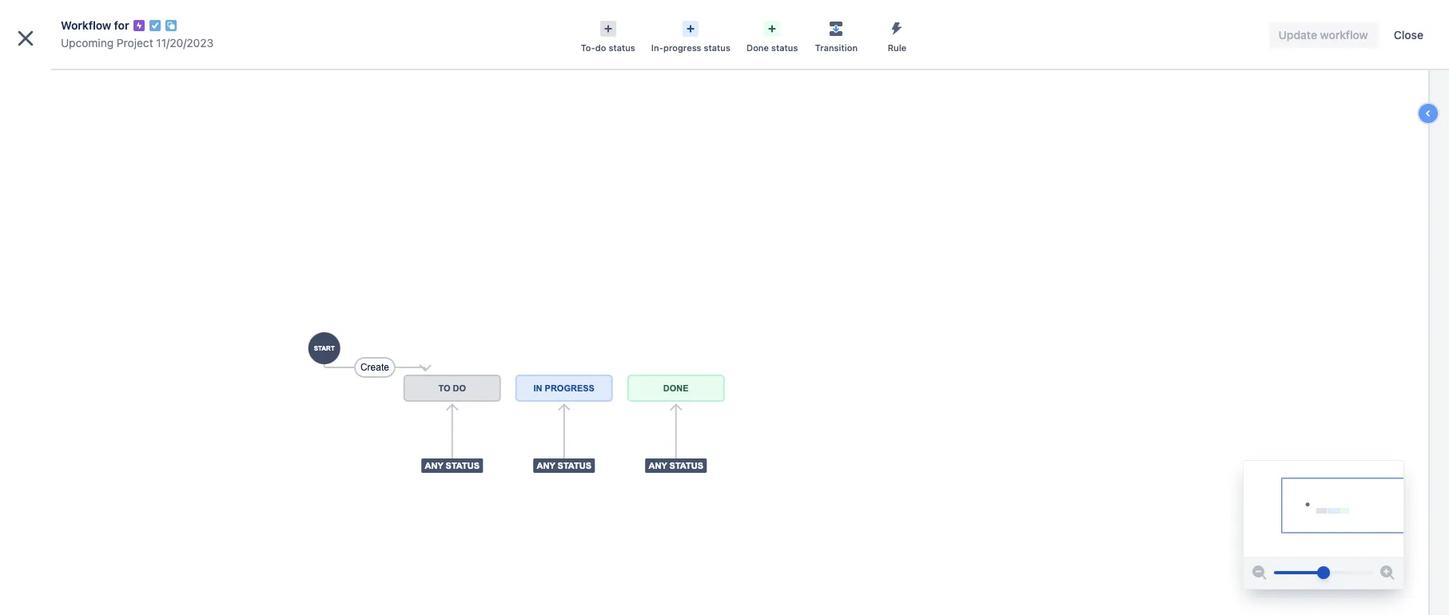 Task type: vqa. For each thing, say whether or not it's contained in the screenshot.
middle status
yes



Task type: describe. For each thing, give the bounding box(es) containing it.
zoom out image
[[1251, 564, 1270, 583]]

1 vertical spatial upcoming project 11/20/2023
[[48, 70, 207, 83]]

1 vertical spatial project
[[105, 70, 144, 83]]

project inside "dialog"
[[117, 36, 153, 50]]

close button
[[1385, 22, 1434, 48]]

primary element
[[10, 0, 1146, 44]]

done
[[747, 42, 769, 53]]

Search field
[[1146, 9, 1306, 35]]

rule button
[[867, 16, 928, 54]]

zoom in image
[[1378, 564, 1398, 583]]

in-
[[652, 42, 664, 53]]

done status button
[[739, 16, 806, 54]]

in-progress status button
[[644, 16, 739, 54]]

you're in the workflow viewfinder, use the arrow keys to move it element
[[1244, 461, 1404, 557]]

close
[[1394, 28, 1424, 42]]

to-do status
[[581, 42, 636, 53]]

to-do status button
[[573, 16, 644, 54]]

status for in-progress status
[[704, 42, 731, 53]]

workflow
[[61, 18, 111, 32]]



Task type: locate. For each thing, give the bounding box(es) containing it.
dialog
[[0, 0, 1450, 616]]

in-progress status
[[652, 42, 731, 53]]

rule
[[888, 42, 907, 53]]

project
[[117, 36, 153, 50], [105, 70, 144, 83]]

1 horizontal spatial status
[[704, 42, 731, 53]]

transition
[[815, 42, 858, 53]]

Zoom level range field
[[1275, 557, 1374, 589]]

status
[[609, 42, 636, 53], [704, 42, 731, 53], [772, 42, 798, 53]]

upcoming inside 'upcoming project 11/20/2023' link
[[61, 36, 114, 50]]

group
[[6, 293, 186, 379], [6, 293, 186, 336], [6, 336, 186, 379]]

2 status from the left
[[704, 42, 731, 53]]

upcoming
[[61, 36, 114, 50], [48, 70, 103, 83]]

project down for
[[117, 36, 153, 50]]

1 vertical spatial upcoming
[[48, 70, 103, 83]]

progress
[[664, 42, 702, 53]]

project down 'upcoming project 11/20/2023' link
[[105, 70, 144, 83]]

banner
[[0, 0, 1450, 45]]

upcoming project 11/20/2023 link
[[61, 34, 214, 53]]

0 vertical spatial project
[[117, 36, 153, 50]]

upcoming project 11/20/2023
[[61, 36, 214, 50], [48, 70, 207, 83]]

1 status from the left
[[609, 42, 636, 53]]

transition button
[[806, 16, 867, 54]]

status for to-do status
[[609, 42, 636, 53]]

close workflow editor image
[[13, 26, 38, 51]]

jira image
[[42, 12, 83, 32], [42, 12, 83, 32]]

status right done
[[772, 42, 798, 53]]

0 horizontal spatial status
[[609, 42, 636, 53]]

workflow for
[[61, 18, 129, 32]]

status right do
[[609, 42, 636, 53]]

dialog containing workflow for
[[0, 0, 1450, 616]]

2 horizontal spatial status
[[772, 42, 798, 53]]

for
[[114, 18, 129, 32]]

done status
[[747, 42, 798, 53]]

0 vertical spatial 11/20/2023
[[156, 36, 214, 50]]

11/20/2023
[[156, 36, 214, 50], [147, 70, 207, 83]]

0 vertical spatial upcoming
[[61, 36, 114, 50]]

1 vertical spatial 11/20/2023
[[147, 70, 207, 83]]

upcoming project 11/20/2023 down for
[[61, 36, 214, 50]]

0 vertical spatial upcoming project 11/20/2023
[[61, 36, 214, 50]]

upcoming project 11/20/2023 down 'upcoming project 11/20/2023' link
[[48, 70, 207, 83]]

do
[[595, 42, 606, 53]]

to-
[[581, 42, 595, 53]]

status right progress
[[704, 42, 731, 53]]

status inside popup button
[[704, 42, 731, 53]]

3 status from the left
[[772, 42, 798, 53]]



